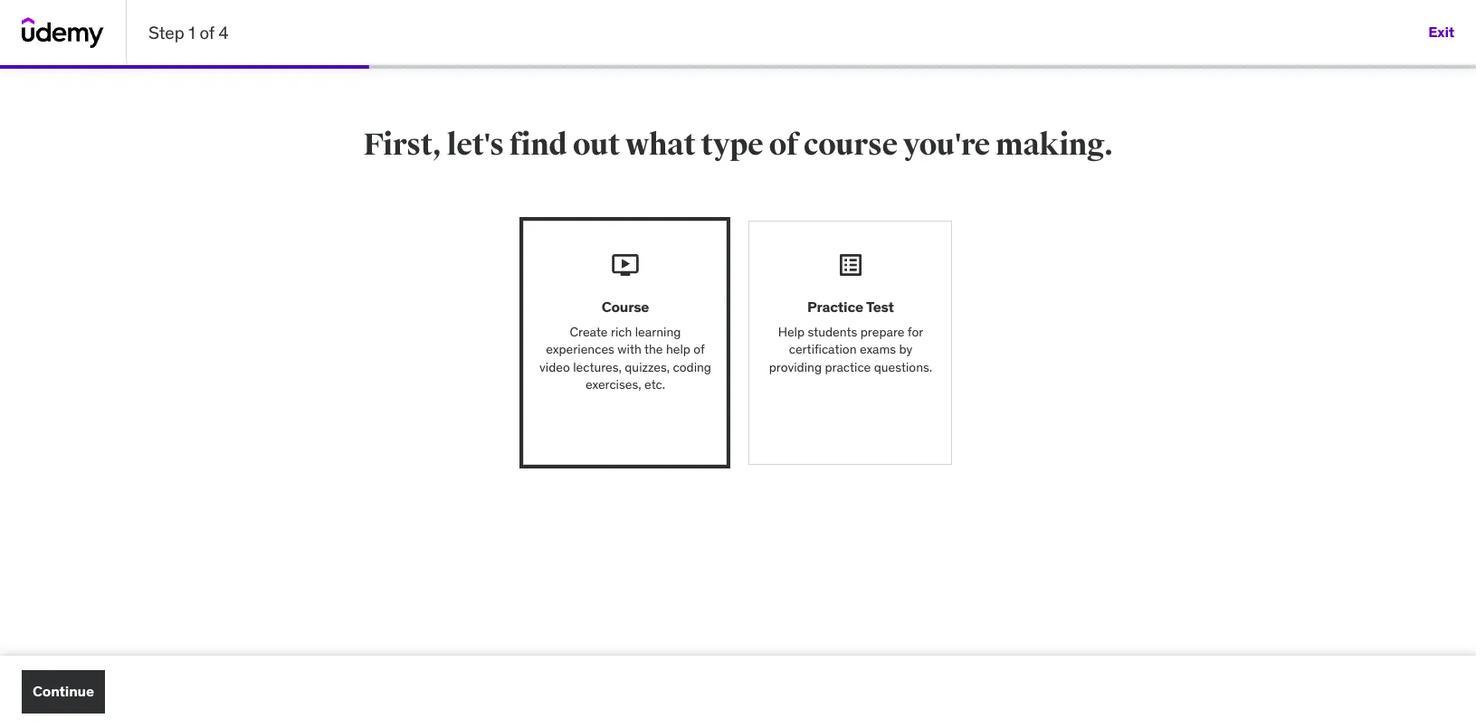 Task type: vqa. For each thing, say whether or not it's contained in the screenshot.
The "Quizzes,"
yes



Task type: locate. For each thing, give the bounding box(es) containing it.
2 horizontal spatial of
[[769, 126, 798, 164]]

making.
[[996, 126, 1114, 164]]

first, let's find out what type of course you're making.
[[363, 126, 1114, 164]]

test
[[866, 298, 895, 316]]

of up coding
[[694, 342, 705, 358]]

quizzes,
[[625, 359, 670, 376]]

4
[[219, 21, 229, 43]]

exercises,
[[586, 377, 642, 393]]

video
[[540, 359, 570, 376]]

providing
[[769, 359, 822, 376]]

exit
[[1429, 23, 1455, 41]]

of right type
[[769, 126, 798, 164]]

1 vertical spatial of
[[769, 126, 798, 164]]

0 horizontal spatial of
[[200, 21, 215, 43]]

out
[[573, 126, 620, 164]]

create
[[570, 324, 608, 340]]

you're
[[904, 126, 991, 164]]

with
[[618, 342, 642, 358]]

of
[[200, 21, 215, 43], [769, 126, 798, 164], [694, 342, 705, 358]]

the
[[645, 342, 663, 358]]

prepare
[[861, 324, 905, 340]]

2 vertical spatial of
[[694, 342, 705, 358]]

1 horizontal spatial of
[[694, 342, 705, 358]]

of right 1
[[200, 21, 215, 43]]

practice
[[808, 298, 864, 316]]

step 1 of 4
[[149, 21, 229, 43]]



Task type: describe. For each thing, give the bounding box(es) containing it.
step
[[149, 21, 185, 43]]

help
[[778, 324, 805, 340]]

find
[[510, 126, 568, 164]]

practice test help students prepare for certification exams by providing practice questions.
[[769, 298, 933, 376]]

1
[[189, 21, 195, 43]]

udemy image
[[22, 17, 104, 48]]

type
[[701, 126, 764, 164]]

continue
[[33, 683, 94, 701]]

exit button
[[1429, 11, 1455, 54]]

exams
[[860, 342, 897, 358]]

course
[[804, 126, 898, 164]]

lectures,
[[573, 359, 622, 376]]

let's
[[447, 126, 504, 164]]

learning
[[635, 324, 681, 340]]

coding
[[673, 359, 712, 376]]

first,
[[363, 126, 442, 164]]

practice
[[825, 359, 871, 376]]

continue button
[[22, 671, 105, 714]]

rich
[[611, 324, 632, 340]]

0 vertical spatial of
[[200, 21, 215, 43]]

by
[[900, 342, 913, 358]]

what
[[626, 126, 696, 164]]

students
[[808, 324, 858, 340]]

certification
[[789, 342, 857, 358]]

course
[[602, 298, 650, 316]]

etc.
[[645, 377, 666, 393]]

experiences
[[546, 342, 615, 358]]

help
[[666, 342, 691, 358]]

for
[[908, 324, 924, 340]]

of inside course create rich learning experiences with the help of video lectures, quizzes, coding exercises, etc.
[[694, 342, 705, 358]]

step 1 of 4 element
[[0, 65, 369, 69]]

questions.
[[874, 359, 933, 376]]

course create rich learning experiences with the help of video lectures, quizzes, coding exercises, etc.
[[540, 298, 712, 393]]



